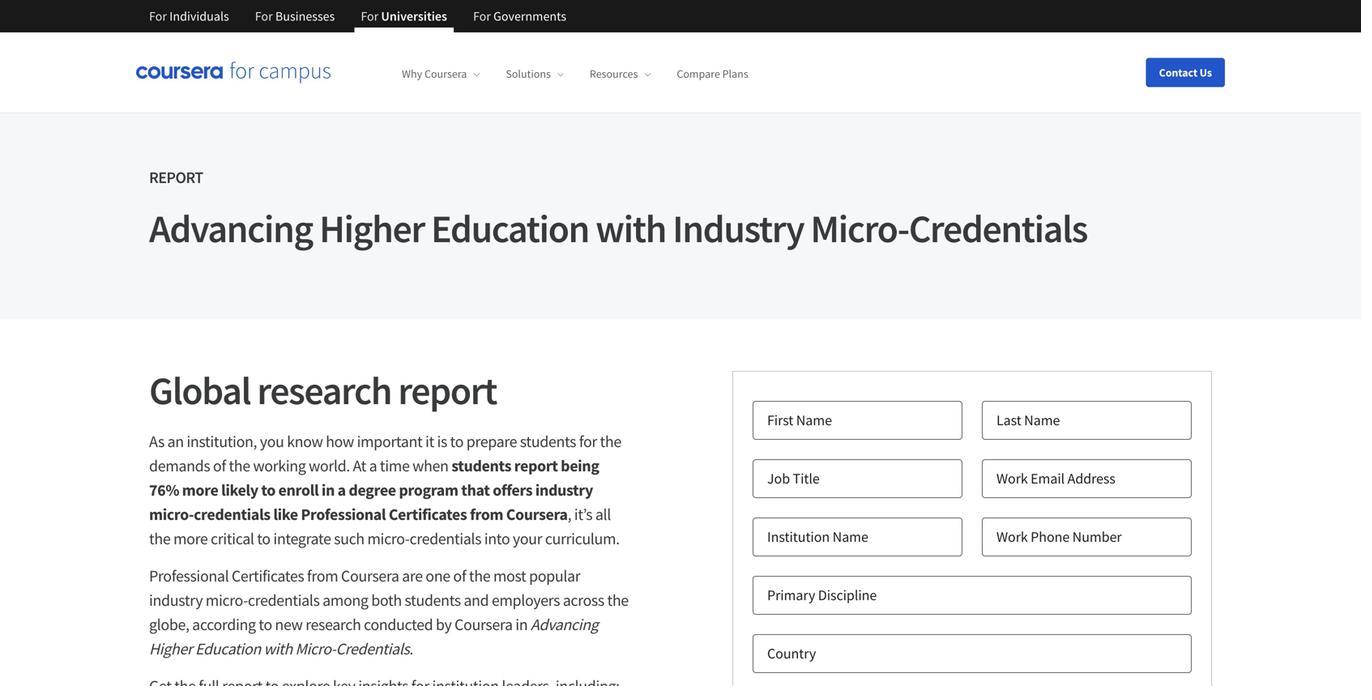 Task type: vqa. For each thing, say whether or not it's contained in the screenshot.
Português (Brasil) at top
no



Task type: describe. For each thing, give the bounding box(es) containing it.
professional inside 'professional certificates from coursera are one of the most popular industry micro-credentials among both students and employers across the globe, according to new research conducted by coursera in'
[[149, 566, 229, 586]]

conducted
[[364, 615, 433, 635]]

compare plans link
[[677, 67, 748, 81]]

industry inside students report being 76% more likely to enroll in a degree program that offers industry micro-credentials like professional certificates from coursera
[[535, 480, 593, 500]]

curriculum.
[[545, 529, 620, 549]]

plans
[[722, 67, 748, 81]]

last name
[[997, 411, 1060, 429]]

First Name text field
[[753, 401, 962, 440]]

, it's all the more critical to integrate such micro-credentials into your curriculum.
[[149, 504, 620, 549]]

according
[[192, 615, 256, 635]]

at
[[353, 456, 366, 476]]

your
[[513, 529, 542, 549]]

for for universities
[[361, 8, 379, 24]]

micro- inside advancing higher education with micro-credentials
[[295, 639, 336, 659]]

micro- inside 'professional certificates from coursera are one of the most popular industry micro-credentials among both students and employers across the globe, according to new research conducted by coursera in'
[[206, 590, 248, 610]]

for universities
[[361, 8, 447, 24]]

with for micro-
[[264, 639, 292, 659]]

title
[[793, 470, 820, 488]]

education for industry
[[431, 204, 589, 253]]

primary
[[767, 586, 815, 604]]

for for individuals
[[149, 8, 167, 24]]

program
[[399, 480, 458, 500]]

an
[[167, 431, 184, 452]]

professional inside students report being 76% more likely to enroll in a degree program that offers industry micro-credentials like professional certificates from coursera
[[301, 504, 386, 525]]

advancing for advancing higher education with micro-credentials
[[531, 615, 598, 635]]

in inside students report being 76% more likely to enroll in a degree program that offers industry micro-credentials like professional certificates from coursera
[[322, 480, 335, 500]]

to inside 'professional certificates from coursera are one of the most popular industry micro-credentials among both students and employers across the globe, according to new research conducted by coursera in'
[[259, 615, 272, 635]]

a inside as an institution, you know how important it is to prepare students for the demands of the working world. at a time when
[[369, 456, 377, 476]]

know
[[287, 431, 323, 452]]

students inside students report being 76% more likely to enroll in a degree program that offers industry micro-credentials like professional certificates from coursera
[[451, 456, 511, 476]]

being
[[561, 456, 599, 476]]

important
[[357, 431, 422, 452]]

more for 76%
[[182, 480, 218, 500]]

that
[[461, 480, 490, 500]]

for for businesses
[[255, 8, 273, 24]]

individuals
[[169, 8, 229, 24]]

integrate
[[273, 529, 331, 549]]

name for first name
[[796, 411, 832, 429]]

why coursera link
[[402, 67, 480, 81]]

across
[[563, 590, 604, 610]]

likely
[[221, 480, 258, 500]]

institution
[[767, 528, 830, 546]]

are
[[402, 566, 423, 586]]

Job Title text field
[[753, 459, 962, 498]]

demands
[[149, 456, 210, 476]]

institution,
[[187, 431, 257, 452]]

work phone number
[[997, 528, 1122, 546]]

credentials inside 'professional certificates from coursera are one of the most popular industry micro-credentials among both students and employers across the globe, according to new research conducted by coursera in'
[[248, 590, 320, 610]]

for governments
[[473, 8, 566, 24]]

of inside 'professional certificates from coursera are one of the most popular industry micro-credentials among both students and employers across the globe, according to new research conducted by coursera in'
[[453, 566, 466, 586]]

more for the
[[173, 529, 208, 549]]

coursera down and
[[455, 615, 513, 635]]

name for last name
[[1024, 411, 1060, 429]]

new
[[275, 615, 303, 635]]

coursera for campus image
[[136, 61, 331, 84]]

76%
[[149, 480, 179, 500]]

,
[[568, 504, 571, 525]]

into
[[484, 529, 510, 549]]

when
[[412, 456, 449, 476]]

critical
[[211, 529, 254, 549]]

contact us button
[[1146, 58, 1225, 87]]

job title
[[767, 470, 820, 488]]

research inside 'professional certificates from coursera are one of the most popular industry micro-credentials among both students and employers across the globe, according to new research conducted by coursera in'
[[306, 615, 361, 635]]

solutions
[[506, 67, 551, 81]]

to inside as an institution, you know how important it is to prepare students for the demands of the working world. at a time when
[[450, 431, 463, 452]]

micro- inside , it's all the more critical to integrate such micro-credentials into your curriculum.
[[367, 529, 410, 549]]

of inside as an institution, you know how important it is to prepare students for the demands of the working world. at a time when
[[213, 456, 226, 476]]

you
[[260, 431, 284, 452]]

the up the likely
[[229, 456, 250, 476]]

offers
[[493, 480, 532, 500]]

such
[[334, 529, 364, 549]]

all
[[595, 504, 611, 525]]

professional certificates from coursera are one of the most popular industry micro-credentials among both students and employers across the globe, according to new research conducted by coursera in
[[149, 566, 629, 635]]

enroll
[[278, 480, 319, 500]]

0 vertical spatial research
[[257, 366, 391, 415]]

phone
[[1031, 528, 1070, 546]]

address
[[1068, 470, 1115, 488]]

discipline
[[818, 586, 877, 604]]

advancing higher education with micro-credentials
[[149, 615, 598, 659]]

primary discipline
[[767, 586, 877, 604]]

coursera up both
[[341, 566, 399, 586]]

certificates inside 'professional certificates from coursera are one of the most popular industry micro-credentials among both students and employers across the globe, according to new research conducted by coursera in'
[[232, 566, 304, 586]]

compare
[[677, 67, 720, 81]]

global research report
[[149, 366, 497, 415]]

work for work phone number
[[997, 528, 1028, 546]]

world.
[[309, 456, 350, 476]]

contact
[[1159, 65, 1198, 80]]

resources
[[590, 67, 638, 81]]

report
[[149, 167, 203, 188]]

country
[[767, 645, 816, 663]]

why
[[402, 67, 422, 81]]

industry
[[673, 204, 804, 253]]

with for industry
[[596, 204, 666, 253]]

education for micro-
[[195, 639, 261, 659]]



Task type: locate. For each thing, give the bounding box(es) containing it.
1 horizontal spatial micro-
[[206, 590, 248, 610]]

for for governments
[[473, 8, 491, 24]]

1 vertical spatial work
[[997, 528, 1028, 546]]

advancing higher education with industry micro-credentials
[[149, 204, 1087, 253]]

3 for from the left
[[361, 8, 379, 24]]

a inside students report being 76% more likely to enroll in a degree program that offers industry micro-credentials like professional certificates from coursera
[[338, 480, 346, 500]]

1 vertical spatial education
[[195, 639, 261, 659]]

certificates inside students report being 76% more likely to enroll in a degree program that offers industry micro-credentials like professional certificates from coursera
[[389, 504, 467, 525]]

industry up globe,
[[149, 590, 203, 610]]

1 vertical spatial certificates
[[232, 566, 304, 586]]

0 horizontal spatial industry
[[149, 590, 203, 610]]

1 vertical spatial professional
[[149, 566, 229, 586]]

1 horizontal spatial a
[[369, 456, 377, 476]]

coursera right the why
[[424, 67, 467, 81]]

0 vertical spatial professional
[[301, 504, 386, 525]]

0 horizontal spatial professional
[[149, 566, 229, 586]]

1 vertical spatial credentials
[[410, 529, 481, 549]]

0 vertical spatial advancing
[[149, 204, 313, 253]]

the right for
[[600, 431, 621, 452]]

0 vertical spatial in
[[322, 480, 335, 500]]

of right one
[[453, 566, 466, 586]]

both
[[371, 590, 402, 610]]

for left "universities"
[[361, 8, 379, 24]]

work left "phone"
[[997, 528, 1028, 546]]

students left for
[[520, 431, 576, 452]]

higher for advancing higher education with micro-credentials
[[149, 639, 192, 659]]

0 vertical spatial a
[[369, 456, 377, 476]]

us
[[1200, 65, 1212, 80]]

2 horizontal spatial name
[[1024, 411, 1060, 429]]

prepare
[[466, 431, 517, 452]]

as an institution, you know how important it is to prepare students for the demands of the working world. at a time when
[[149, 431, 621, 476]]

higher for advancing higher education with industry micro-credentials
[[319, 204, 424, 253]]

certificates down "integrate"
[[232, 566, 304, 586]]

micro- down "76%"
[[149, 504, 194, 525]]

0 horizontal spatial name
[[796, 411, 832, 429]]

1 horizontal spatial report
[[514, 456, 558, 476]]

1 vertical spatial report
[[514, 456, 558, 476]]

Institution Name text field
[[753, 518, 962, 557]]

1 vertical spatial industry
[[149, 590, 203, 610]]

with
[[596, 204, 666, 253], [264, 639, 292, 659]]

name for institution name
[[833, 528, 868, 546]]

2 for from the left
[[255, 8, 273, 24]]

0 horizontal spatial micro-
[[149, 504, 194, 525]]

1 vertical spatial in
[[515, 615, 528, 635]]

it's
[[574, 504, 592, 525]]

last
[[997, 411, 1021, 429]]

0 horizontal spatial of
[[213, 456, 226, 476]]

Work Phone Number telephone field
[[982, 518, 1192, 557]]

to down working on the left
[[261, 480, 275, 500]]

the inside , it's all the more critical to integrate such micro-credentials into your curriculum.
[[149, 529, 170, 549]]

to inside , it's all the more critical to integrate such micro-credentials into your curriculum.
[[257, 529, 270, 549]]

micro- inside students report being 76% more likely to enroll in a degree program that offers industry micro-credentials like professional certificates from coursera
[[149, 504, 194, 525]]

from
[[470, 504, 503, 525], [307, 566, 338, 586]]

0 horizontal spatial advancing
[[149, 204, 313, 253]]

research up how at the bottom left
[[257, 366, 391, 415]]

name right first
[[796, 411, 832, 429]]

higher inside advancing higher education with micro-credentials
[[149, 639, 192, 659]]

0 vertical spatial students
[[520, 431, 576, 452]]

0 vertical spatial certificates
[[389, 504, 467, 525]]

credentials inside students report being 76% more likely to enroll in a degree program that offers industry micro-credentials like professional certificates from coursera
[[194, 504, 270, 525]]

coursera inside students report being 76% more likely to enroll in a degree program that offers industry micro-credentials like professional certificates from coursera
[[506, 504, 568, 525]]

research
[[257, 366, 391, 415], [306, 615, 361, 635]]

in down the world.
[[322, 480, 335, 500]]

name
[[796, 411, 832, 429], [1024, 411, 1060, 429], [833, 528, 868, 546]]

micro- right such
[[367, 529, 410, 549]]

first name
[[767, 411, 832, 429]]

0 vertical spatial credentials
[[194, 504, 270, 525]]

0 vertical spatial industry
[[535, 480, 593, 500]]

2 vertical spatial micro-
[[206, 590, 248, 610]]

to left new
[[259, 615, 272, 635]]

certificates down program in the bottom of the page
[[389, 504, 467, 525]]

students down one
[[405, 590, 461, 610]]

the right the across
[[607, 590, 629, 610]]

working
[[253, 456, 306, 476]]

by
[[436, 615, 452, 635]]

0 vertical spatial credentials
[[909, 204, 1087, 253]]

0 vertical spatial micro-
[[149, 504, 194, 525]]

1 horizontal spatial higher
[[319, 204, 424, 253]]

students report being 76% more likely to enroll in a degree program that offers industry micro-credentials like professional certificates from coursera
[[149, 456, 599, 525]]

0 horizontal spatial report
[[398, 366, 497, 415]]

is
[[437, 431, 447, 452]]

credentials up new
[[248, 590, 320, 610]]

1 vertical spatial more
[[173, 529, 208, 549]]

businesses
[[275, 8, 335, 24]]

time
[[380, 456, 410, 476]]

institution name
[[767, 528, 868, 546]]

to right the is
[[450, 431, 463, 452]]

1 vertical spatial of
[[453, 566, 466, 586]]

professional up such
[[301, 504, 386, 525]]

education inside advancing higher education with micro-credentials
[[195, 639, 261, 659]]

for left individuals
[[149, 8, 167, 24]]

in
[[322, 480, 335, 500], [515, 615, 528, 635]]

1 vertical spatial a
[[338, 480, 346, 500]]

1 horizontal spatial in
[[515, 615, 528, 635]]

universities
[[381, 8, 447, 24]]

name right last
[[1024, 411, 1060, 429]]

email
[[1031, 470, 1065, 488]]

0 horizontal spatial a
[[338, 480, 346, 500]]

to right critical
[[257, 529, 270, 549]]

advancing down the across
[[531, 615, 598, 635]]

for businesses
[[255, 8, 335, 24]]

1 vertical spatial with
[[264, 639, 292, 659]]

governments
[[493, 8, 566, 24]]

advancing
[[149, 204, 313, 253], [531, 615, 598, 635]]

1 horizontal spatial industry
[[535, 480, 593, 500]]

1 vertical spatial students
[[451, 456, 511, 476]]

advancing inside advancing higher education with micro-credentials
[[531, 615, 598, 635]]

from up into
[[470, 504, 503, 525]]

banner navigation
[[136, 0, 579, 32]]

0 horizontal spatial with
[[264, 639, 292, 659]]

0 vertical spatial more
[[182, 480, 218, 500]]

students inside as an institution, you know how important it is to prepare students for the demands of the working world. at a time when
[[520, 431, 576, 452]]

industry inside 'professional certificates from coursera are one of the most popular industry micro-credentials among both students and employers across the globe, according to new research conducted by coursera in'
[[149, 590, 203, 610]]

work
[[997, 470, 1028, 488], [997, 528, 1028, 546]]

professional up globe,
[[149, 566, 229, 586]]

1 horizontal spatial with
[[596, 204, 666, 253]]

and
[[464, 590, 489, 610]]

1 horizontal spatial advancing
[[531, 615, 598, 635]]

the
[[600, 431, 621, 452], [229, 456, 250, 476], [149, 529, 170, 549], [469, 566, 490, 586], [607, 590, 629, 610]]

industry
[[535, 480, 593, 500], [149, 590, 203, 610]]

credentials up one
[[410, 529, 481, 549]]

report up the is
[[398, 366, 497, 415]]

Work Email Address email field
[[982, 459, 1192, 498]]

coursera
[[424, 67, 467, 81], [506, 504, 568, 525], [341, 566, 399, 586], [455, 615, 513, 635]]

1 vertical spatial from
[[307, 566, 338, 586]]

2 horizontal spatial micro-
[[367, 529, 410, 549]]

how
[[326, 431, 354, 452]]

credentials inside , it's all the more critical to integrate such micro-credentials into your curriculum.
[[410, 529, 481, 549]]

advancing down report
[[149, 204, 313, 253]]

of
[[213, 456, 226, 476], [453, 566, 466, 586]]

to inside students report being 76% more likely to enroll in a degree program that offers industry micro-credentials like professional certificates from coursera
[[261, 480, 275, 500]]

as
[[149, 431, 164, 452]]

employers
[[492, 590, 560, 610]]

name right institution on the right bottom
[[833, 528, 868, 546]]

1 vertical spatial advancing
[[531, 615, 598, 635]]

for left governments
[[473, 8, 491, 24]]

a right at
[[369, 456, 377, 476]]

advancing for advancing higher education with industry micro-credentials
[[149, 204, 313, 253]]

0 horizontal spatial higher
[[149, 639, 192, 659]]

1 horizontal spatial from
[[470, 504, 503, 525]]

education
[[431, 204, 589, 253], [195, 639, 261, 659]]

credentials
[[909, 204, 1087, 253], [336, 639, 409, 659]]

0 horizontal spatial certificates
[[232, 566, 304, 586]]

0 vertical spatial of
[[213, 456, 226, 476]]

research down among
[[306, 615, 361, 635]]

certificates
[[389, 504, 467, 525], [232, 566, 304, 586]]

work for work email address
[[997, 470, 1028, 488]]

it
[[425, 431, 434, 452]]

among
[[323, 590, 368, 610]]

professional
[[301, 504, 386, 525], [149, 566, 229, 586]]

most
[[493, 566, 526, 586]]

micro-
[[149, 504, 194, 525], [367, 529, 410, 549], [206, 590, 248, 610]]

contact us
[[1159, 65, 1212, 80]]

1 horizontal spatial micro-
[[811, 204, 909, 253]]

4 for from the left
[[473, 8, 491, 24]]

more left critical
[[173, 529, 208, 549]]

from inside 'professional certificates from coursera are one of the most popular industry micro-credentials among both students and employers across the globe, according to new research conducted by coursera in'
[[307, 566, 338, 586]]

solutions link
[[506, 67, 564, 81]]

0 vertical spatial with
[[596, 204, 666, 253]]

2 vertical spatial students
[[405, 590, 461, 610]]

0 horizontal spatial in
[[322, 480, 335, 500]]

micro- up the according
[[206, 590, 248, 610]]

industry up ,
[[535, 480, 593, 500]]

1 vertical spatial higher
[[149, 639, 192, 659]]

work email address
[[997, 470, 1115, 488]]

1 horizontal spatial professional
[[301, 504, 386, 525]]

1 horizontal spatial of
[[453, 566, 466, 586]]

0 vertical spatial micro-
[[811, 204, 909, 253]]

1 horizontal spatial certificates
[[389, 504, 467, 525]]

0 vertical spatial work
[[997, 470, 1028, 488]]

0 vertical spatial education
[[431, 204, 589, 253]]

job
[[767, 470, 790, 488]]

0 vertical spatial from
[[470, 504, 503, 525]]

popular
[[529, 566, 580, 586]]

resources link
[[590, 67, 651, 81]]

in inside 'professional certificates from coursera are one of the most popular industry micro-credentials among both students and employers across the globe, according to new research conducted by coursera in'
[[515, 615, 528, 635]]

0 horizontal spatial education
[[195, 639, 261, 659]]

number
[[1072, 528, 1122, 546]]

more inside , it's all the more critical to integrate such micro-credentials into your curriculum.
[[173, 529, 208, 549]]

1 horizontal spatial name
[[833, 528, 868, 546]]

first
[[767, 411, 793, 429]]

the down "76%"
[[149, 529, 170, 549]]

from up among
[[307, 566, 338, 586]]

0 horizontal spatial from
[[307, 566, 338, 586]]

1 vertical spatial research
[[306, 615, 361, 635]]

globe,
[[149, 615, 189, 635]]

in down employers
[[515, 615, 528, 635]]

2 work from the top
[[997, 528, 1028, 546]]

a
[[369, 456, 377, 476], [338, 480, 346, 500]]

with inside advancing higher education with micro-credentials
[[264, 639, 292, 659]]

for individuals
[[149, 8, 229, 24]]

0 vertical spatial report
[[398, 366, 497, 415]]

1 vertical spatial micro-
[[295, 639, 336, 659]]

of down institution,
[[213, 456, 226, 476]]

micro-
[[811, 204, 909, 253], [295, 639, 336, 659]]

Last Name text field
[[982, 401, 1192, 440]]

for
[[149, 8, 167, 24], [255, 8, 273, 24], [361, 8, 379, 24], [473, 8, 491, 24]]

0 horizontal spatial credentials
[[336, 639, 409, 659]]

coursera up your
[[506, 504, 568, 525]]

1 vertical spatial credentials
[[336, 639, 409, 659]]

report up offers
[[514, 456, 558, 476]]

higher
[[319, 204, 424, 253], [149, 639, 192, 659]]

credentials up critical
[[194, 504, 270, 525]]

1 work from the top
[[997, 470, 1028, 488]]

1 horizontal spatial education
[[431, 204, 589, 253]]

2 vertical spatial credentials
[[248, 590, 320, 610]]

degree
[[349, 480, 396, 500]]

report inside students report being 76% more likely to enroll in a degree program that offers industry micro-credentials like professional certificates from coursera
[[514, 456, 558, 476]]

why coursera
[[402, 67, 467, 81]]

report
[[398, 366, 497, 415], [514, 456, 558, 476]]

0 horizontal spatial micro-
[[295, 639, 336, 659]]

students inside 'professional certificates from coursera are one of the most popular industry micro-credentials among both students and employers across the globe, according to new research conducted by coursera in'
[[405, 590, 461, 610]]

to
[[450, 431, 463, 452], [261, 480, 275, 500], [257, 529, 270, 549], [259, 615, 272, 635]]

work left email
[[997, 470, 1028, 488]]

from inside students report being 76% more likely to enroll in a degree program that offers industry micro-credentials like professional certificates from coursera
[[470, 504, 503, 525]]

1 vertical spatial micro-
[[367, 529, 410, 549]]

1 for from the left
[[149, 8, 167, 24]]

credentials inside advancing higher education with micro-credentials
[[336, 639, 409, 659]]

compare plans
[[677, 67, 748, 81]]

.
[[409, 639, 413, 659]]

the up and
[[469, 566, 490, 586]]

1 horizontal spatial credentials
[[909, 204, 1087, 253]]

one
[[426, 566, 450, 586]]

like
[[273, 504, 298, 525]]

0 vertical spatial higher
[[319, 204, 424, 253]]

more down demands
[[182, 480, 218, 500]]

global
[[149, 366, 250, 415]]

more inside students report being 76% more likely to enroll in a degree program that offers industry micro-credentials like professional certificates from coursera
[[182, 480, 218, 500]]

students up the that
[[451, 456, 511, 476]]

for
[[579, 431, 597, 452]]

for left businesses
[[255, 8, 273, 24]]

a down the world.
[[338, 480, 346, 500]]



